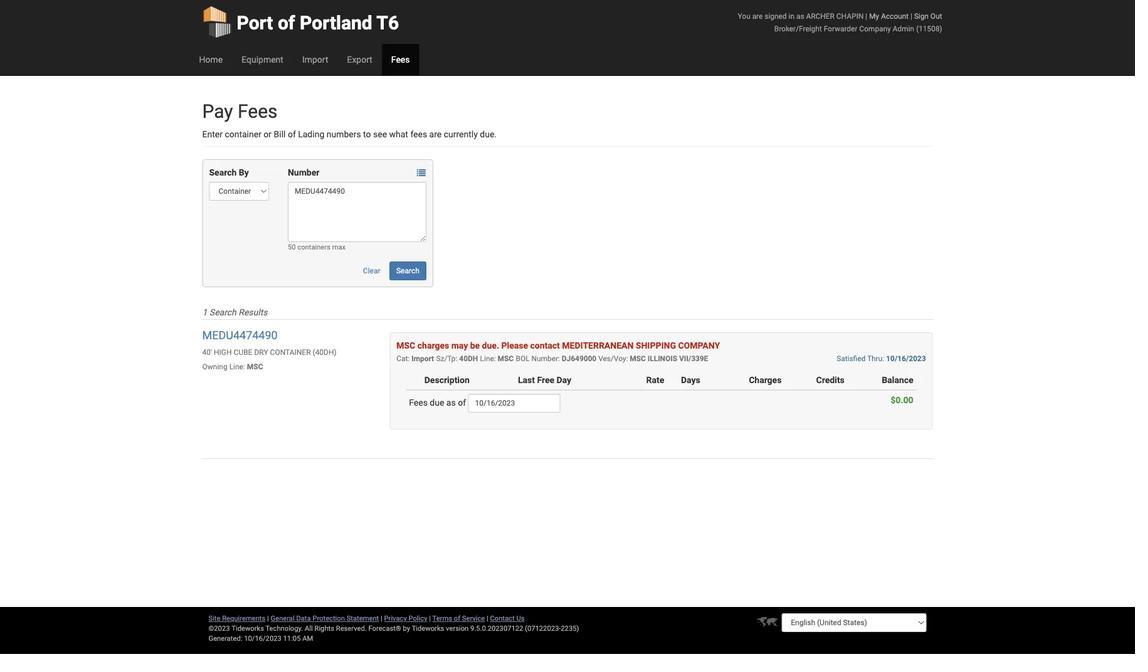 Task type: describe. For each thing, give the bounding box(es) containing it.
requirements
[[222, 615, 266, 623]]

| left my
[[866, 12, 868, 20]]

2235)
[[561, 625, 580, 633]]

numbers
[[327, 129, 361, 139]]

by
[[403, 625, 410, 633]]

enter container or bill of lading numbers to see what fees are currently due.
[[202, 129, 497, 139]]

us
[[517, 615, 525, 623]]

last free day
[[518, 375, 572, 385]]

terms
[[433, 615, 452, 623]]

to
[[363, 129, 371, 139]]

1
[[202, 307, 207, 318]]

medu4474490
[[202, 329, 278, 342]]

in
[[789, 12, 795, 20]]

balance
[[882, 375, 914, 385]]

company
[[860, 24, 892, 33]]

search by
[[209, 167, 249, 178]]

sign out link
[[915, 12, 943, 20]]

enter
[[202, 129, 223, 139]]

pay
[[202, 100, 233, 122]]

contact
[[531, 340, 560, 351]]

container
[[225, 129, 262, 139]]

cat: import sz/tp: 40dh line: msc bol number: dj649000 ves/voy: msc illinois vii/339e
[[397, 354, 709, 363]]

rate
[[647, 375, 665, 385]]

home
[[199, 54, 223, 65]]

contact us link
[[490, 615, 525, 623]]

1 vertical spatial import
[[412, 354, 434, 363]]

statement
[[347, 615, 379, 623]]

cat:
[[397, 354, 410, 363]]

free
[[537, 375, 555, 385]]

| left general
[[267, 615, 269, 623]]

msc down the "please"
[[498, 354, 514, 363]]

broker/freight
[[775, 24, 823, 33]]

you are signed in as archer chapin | my account | sign out broker/freight forwarder company admin (11508)
[[738, 12, 943, 33]]

lading
[[298, 129, 325, 139]]

port
[[237, 12, 273, 34]]

ves/voy:
[[599, 354, 628, 363]]

export
[[347, 54, 373, 65]]

my account link
[[870, 12, 909, 20]]

2 vertical spatial search
[[210, 307, 236, 318]]

equipment
[[242, 54, 284, 65]]

©2023 tideworks
[[209, 625, 264, 633]]

last
[[518, 375, 535, 385]]

credits
[[817, 375, 845, 385]]

sign
[[915, 12, 929, 20]]

of right port
[[278, 12, 295, 34]]

of right bill
[[288, 129, 296, 139]]

version
[[446, 625, 469, 633]]

| left sign
[[911, 12, 913, 20]]

| up tideworks
[[429, 615, 431, 623]]

search for search
[[397, 267, 420, 276]]

may
[[452, 340, 468, 351]]

0 vertical spatial 10/16/2023
[[887, 354, 927, 363]]

contact
[[490, 615, 515, 623]]

fees for fees due as of
[[409, 398, 428, 408]]

as inside you are signed in as archer chapin | my account | sign out broker/freight forwarder company admin (11508)
[[797, 12, 805, 20]]

policy
[[409, 615, 428, 623]]

site
[[209, 615, 221, 623]]

all
[[305, 625, 313, 633]]

| up 9.5.0.202307122
[[487, 615, 489, 623]]

equipment button
[[232, 44, 293, 75]]

description
[[425, 375, 470, 385]]

shipping
[[636, 340, 677, 351]]

fees for fees
[[392, 54, 410, 65]]

fees
[[411, 129, 427, 139]]

day
[[557, 375, 572, 385]]

service
[[462, 615, 485, 623]]

containers
[[298, 243, 331, 251]]

be
[[470, 340, 480, 351]]

signed
[[765, 12, 787, 20]]

vii/339e
[[680, 354, 709, 363]]

days
[[681, 375, 701, 385]]

charges
[[418, 340, 449, 351]]

bol
[[516, 354, 530, 363]]

general
[[271, 615, 295, 623]]

9.5.0.202307122
[[471, 625, 524, 633]]

privacy
[[384, 615, 407, 623]]

1 vertical spatial due.
[[482, 340, 500, 351]]

account
[[882, 12, 909, 20]]

satisfied thru: 10/16/2023
[[837, 354, 927, 363]]

clear
[[363, 267, 381, 276]]

import button
[[293, 44, 338, 75]]



Task type: vqa. For each thing, say whether or not it's contained in the screenshot.


Task type: locate. For each thing, give the bounding box(es) containing it.
tideworks
[[412, 625, 445, 633]]

fees up or
[[238, 100, 278, 122]]

due. right be
[[482, 340, 500, 351]]

by
[[239, 167, 249, 178]]

please
[[502, 340, 528, 351]]

forwarder
[[824, 24, 858, 33]]

fees left due
[[409, 398, 428, 408]]

technology.
[[266, 625, 303, 633]]

illinois
[[648, 354, 678, 363]]

admin
[[893, 24, 915, 33]]

search for search by
[[209, 167, 237, 178]]

fees due as of
[[409, 398, 468, 408]]

are inside you are signed in as archer chapin | my account | sign out broker/freight forwarder company admin (11508)
[[753, 12, 763, 20]]

0 horizontal spatial are
[[430, 129, 442, 139]]

|
[[866, 12, 868, 20], [911, 12, 913, 20], [267, 615, 269, 623], [381, 615, 383, 623], [429, 615, 431, 623], [487, 615, 489, 623]]

1 horizontal spatial are
[[753, 12, 763, 20]]

my
[[870, 12, 880, 20]]

as right due
[[447, 398, 456, 408]]

currently
[[444, 129, 478, 139]]

port of portland t6
[[237, 12, 399, 34]]

fees down t6
[[392, 54, 410, 65]]

cube
[[234, 348, 253, 357]]

msc inside medu4474490 40' high cube dry container (40dh) owning line: msc
[[247, 362, 263, 371]]

archer
[[807, 12, 835, 20]]

owning
[[202, 362, 228, 371]]

1 vertical spatial fees
[[238, 100, 278, 122]]

mediterranean
[[563, 340, 634, 351]]

1 horizontal spatial as
[[797, 12, 805, 20]]

export button
[[338, 44, 382, 75]]

protection
[[313, 615, 345, 623]]

fees button
[[382, 44, 420, 75]]

50 containers max
[[288, 243, 346, 251]]

1 vertical spatial as
[[447, 398, 456, 408]]

results
[[239, 307, 268, 318]]

home button
[[190, 44, 232, 75]]

11:05
[[283, 635, 301, 643]]

40'
[[202, 348, 212, 357]]

number:
[[532, 354, 560, 363]]

0 horizontal spatial 10/16/2023
[[244, 635, 282, 643]]

10/16/2023 down technology.
[[244, 635, 282, 643]]

as
[[797, 12, 805, 20], [447, 398, 456, 408]]

None text field
[[468, 394, 561, 413]]

of up version
[[454, 615, 461, 623]]

0 horizontal spatial as
[[447, 398, 456, 408]]

0 vertical spatial due.
[[480, 129, 497, 139]]

0 vertical spatial import
[[302, 54, 329, 65]]

charges
[[749, 375, 782, 385]]

1 horizontal spatial line:
[[480, 354, 496, 363]]

$0.00
[[891, 395, 914, 405]]

pay fees
[[202, 100, 278, 122]]

max
[[332, 243, 346, 251]]

due. right currently
[[480, 129, 497, 139]]

are right the fees
[[430, 129, 442, 139]]

10/16/2023 up balance
[[887, 354, 927, 363]]

as right in
[[797, 12, 805, 20]]

1 horizontal spatial 10/16/2023
[[887, 354, 927, 363]]

0 vertical spatial are
[[753, 12, 763, 20]]

bill
[[274, 129, 286, 139]]

import inside dropdown button
[[302, 54, 329, 65]]

50
[[288, 243, 296, 251]]

msc down shipping
[[630, 354, 646, 363]]

fees inside dropdown button
[[392, 54, 410, 65]]

1 vertical spatial 10/16/2023
[[244, 635, 282, 643]]

show list image
[[417, 169, 426, 177]]

1 vertical spatial search
[[397, 267, 420, 276]]

msc down dry
[[247, 362, 263, 371]]

search right clear button
[[397, 267, 420, 276]]

satisfied
[[837, 354, 866, 363]]

of right due
[[458, 398, 466, 408]]

portland
[[300, 12, 373, 34]]

Number text field
[[288, 182, 427, 242]]

import
[[302, 54, 329, 65], [412, 354, 434, 363]]

line: inside medu4474490 40' high cube dry container (40dh) owning line: msc
[[229, 362, 245, 371]]

1 vertical spatial are
[[430, 129, 442, 139]]

line: right 40dh
[[480, 354, 496, 363]]

generated:
[[209, 635, 243, 643]]

see
[[373, 129, 387, 139]]

| up the forecast® on the bottom of page
[[381, 615, 383, 623]]

(40dh)
[[313, 348, 337, 357]]

0 vertical spatial as
[[797, 12, 805, 20]]

search right 1 on the left top of the page
[[210, 307, 236, 318]]

out
[[931, 12, 943, 20]]

dj649000
[[562, 354, 597, 363]]

msc charges                                                                                 may be due. please contact mediterranean shipping company
[[397, 340, 721, 351]]

1 search results
[[202, 307, 268, 318]]

search left the by
[[209, 167, 237, 178]]

(11508)
[[917, 24, 943, 33]]

0 vertical spatial search
[[209, 167, 237, 178]]

search inside button
[[397, 267, 420, 276]]

0 horizontal spatial import
[[302, 54, 329, 65]]

are right the you
[[753, 12, 763, 20]]

msc up cat: at the bottom left of the page
[[397, 340, 416, 351]]

am
[[303, 635, 313, 643]]

line: down the cube
[[229, 362, 245, 371]]

dry
[[254, 348, 268, 357]]

site requirements link
[[209, 615, 266, 623]]

chapin
[[837, 12, 864, 20]]

data
[[296, 615, 311, 623]]

0 vertical spatial fees
[[392, 54, 410, 65]]

are
[[753, 12, 763, 20], [430, 129, 442, 139]]

medu4474490 40' high cube dry container (40dh) owning line: msc
[[202, 329, 337, 371]]

medu4474490 link
[[202, 329, 278, 342]]

due
[[430, 398, 445, 408]]

import down port of portland t6
[[302, 54, 329, 65]]

you
[[738, 12, 751, 20]]

port of portland t6 link
[[202, 0, 399, 44]]

general data protection statement link
[[271, 615, 379, 623]]

company
[[679, 340, 721, 351]]

2 vertical spatial fees
[[409, 398, 428, 408]]

40dh
[[460, 354, 478, 363]]

(07122023-
[[525, 625, 561, 633]]

what
[[389, 129, 409, 139]]

thru:
[[868, 354, 885, 363]]

clear button
[[356, 262, 388, 281]]

1 horizontal spatial import
[[412, 354, 434, 363]]

search button
[[390, 262, 427, 281]]

rights
[[315, 625, 334, 633]]

of inside site requirements | general data protection statement | privacy policy | terms of service | contact us ©2023 tideworks technology. all rights reserved. forecast® by tideworks version 9.5.0.202307122 (07122023-2235) generated: 10/16/2023 11:05 am
[[454, 615, 461, 623]]

import down charges on the left of the page
[[412, 354, 434, 363]]

sz/tp:
[[436, 354, 458, 363]]

forecast®
[[369, 625, 402, 633]]

terms of service link
[[433, 615, 485, 623]]

0 horizontal spatial line:
[[229, 362, 245, 371]]

10/16/2023 inside site requirements | general data protection statement | privacy policy | terms of service | contact us ©2023 tideworks technology. all rights reserved. forecast® by tideworks version 9.5.0.202307122 (07122023-2235) generated: 10/16/2023 11:05 am
[[244, 635, 282, 643]]



